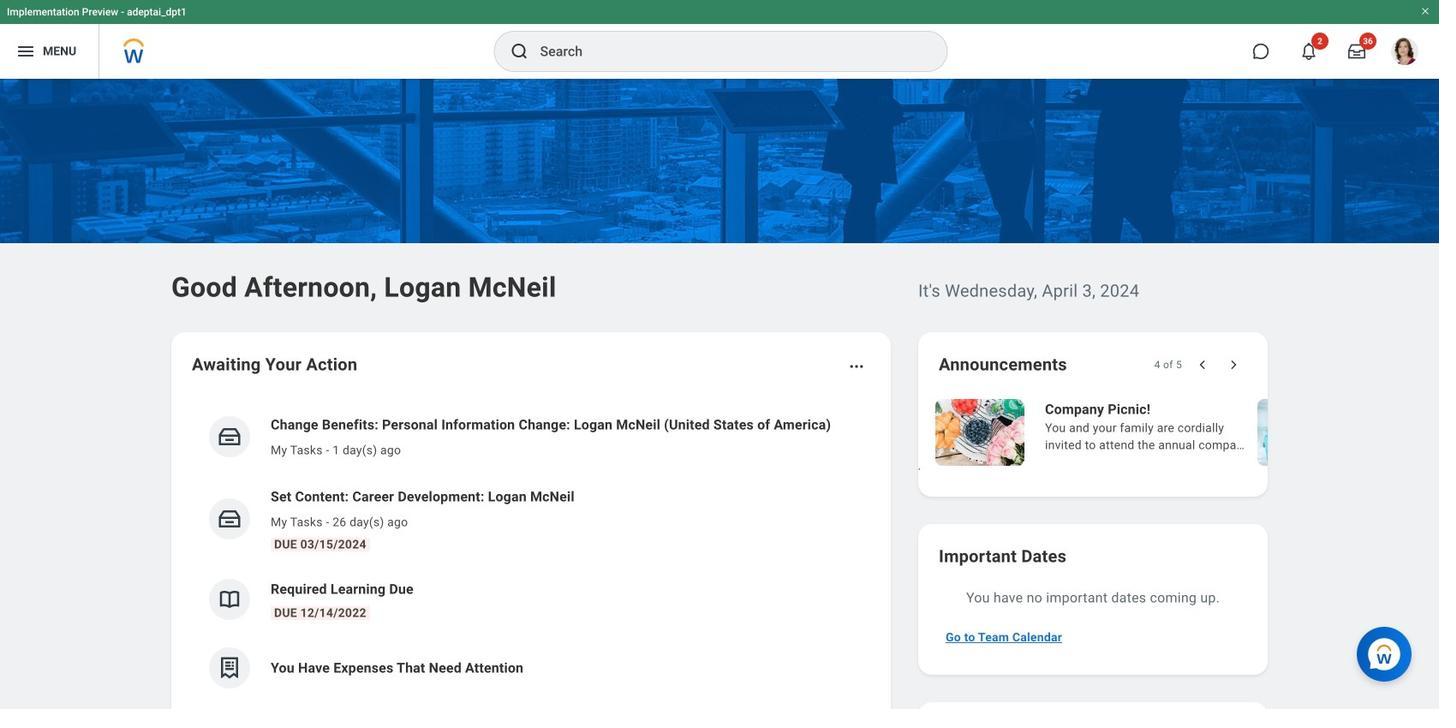 Task type: vqa. For each thing, say whether or not it's contained in the screenshot.
location icon
no



Task type: describe. For each thing, give the bounding box(es) containing it.
notifications large image
[[1301, 43, 1318, 60]]

inbox image
[[217, 506, 243, 532]]

book open image
[[217, 587, 243, 613]]

inbox large image
[[1349, 43, 1366, 60]]

chevron right small image
[[1225, 356, 1243, 374]]

justify image
[[15, 41, 36, 62]]

Search Workday  search field
[[540, 33, 912, 70]]



Task type: locate. For each thing, give the bounding box(es) containing it.
close environment banner image
[[1421, 6, 1431, 16]]

dashboard expenses image
[[217, 656, 243, 681]]

status
[[1155, 358, 1183, 372]]

profile logan mcneil image
[[1392, 38, 1419, 69]]

banner
[[0, 0, 1440, 79]]

inbox image
[[217, 424, 243, 450]]

chevron left small image
[[1195, 356, 1212, 374]]

main content
[[0, 79, 1440, 710]]

search image
[[509, 41, 530, 62]]

list
[[0, 398, 1440, 476], [192, 401, 871, 703]]



